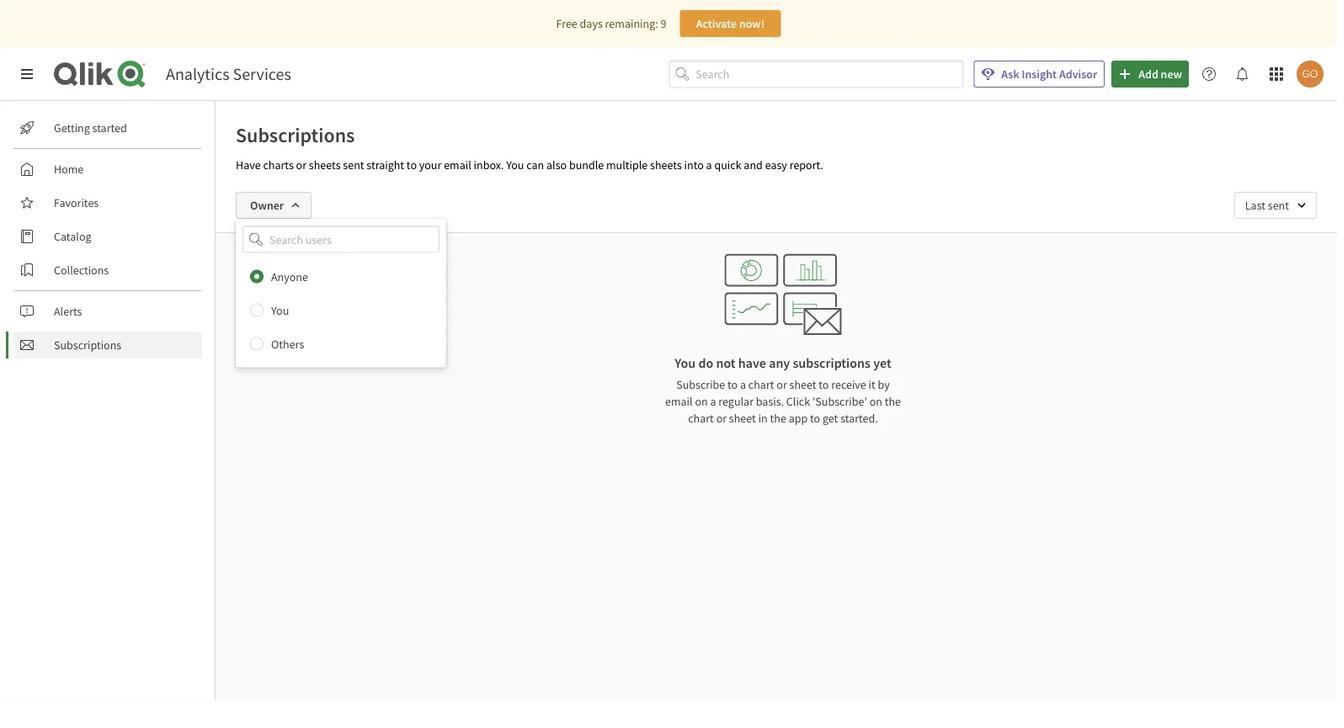 Task type: describe. For each thing, give the bounding box(es) containing it.
0 horizontal spatial chart
[[689, 411, 714, 426]]

by
[[878, 377, 890, 393]]

to left your
[[407, 158, 417, 173]]

alerts link
[[13, 298, 202, 325]]

collections link
[[13, 257, 202, 284]]

straight
[[367, 158, 404, 173]]

none field inside filters region
[[236, 226, 447, 253]]

to up regular
[[728, 377, 738, 393]]

anyone
[[271, 269, 308, 284]]

2 sheets from the left
[[650, 158, 682, 173]]

2 on from the left
[[870, 394, 883, 409]]

free days remaining: 9
[[557, 16, 667, 31]]

home link
[[13, 156, 202, 183]]

your
[[419, 158, 442, 173]]

you for you do not have any subscriptions yet subscribe to a chart or sheet to receive it by email on a regular basis. click 'subscribe' on the chart or sheet in the app to get started.
[[675, 355, 696, 372]]

favorites link
[[13, 190, 202, 217]]

1 on from the left
[[695, 394, 708, 409]]

have
[[236, 158, 261, 173]]

do
[[699, 355, 714, 372]]

1 vertical spatial sheet
[[730, 411, 756, 426]]

free
[[557, 16, 578, 31]]

activate now! link
[[680, 10, 781, 37]]

quick
[[715, 158, 742, 173]]

new
[[1162, 67, 1183, 82]]

report.
[[790, 158, 824, 173]]

can
[[527, 158, 544, 173]]

into
[[685, 158, 704, 173]]

close sidebar menu image
[[20, 67, 34, 81]]

bundle
[[569, 158, 604, 173]]

owner option group
[[236, 260, 447, 361]]

basis.
[[756, 394, 784, 409]]

get
[[823, 411, 839, 426]]

have
[[739, 355, 767, 372]]

email inside 'you do not have any subscriptions yet subscribe to a chart or sheet to receive it by email on a regular basis. click 'subscribe' on the chart or sheet in the app to get started.'
[[666, 394, 693, 409]]

1 sheets from the left
[[309, 158, 341, 173]]

home
[[54, 162, 84, 177]]

1 vertical spatial a
[[741, 377, 747, 393]]

app
[[789, 411, 808, 426]]

subscriptions
[[793, 355, 871, 372]]

multiple
[[607, 158, 648, 173]]

2 vertical spatial a
[[711, 394, 717, 409]]

gary orlando image
[[1298, 61, 1324, 88]]

subscribe
[[677, 377, 726, 393]]

add new
[[1139, 67, 1183, 82]]

charts
[[263, 158, 294, 173]]

last
[[1246, 198, 1266, 213]]

0 vertical spatial chart
[[749, 377, 775, 393]]

favorites
[[54, 195, 99, 211]]

also
[[547, 158, 567, 173]]

click
[[787, 394, 811, 409]]

yet
[[874, 355, 892, 372]]



Task type: locate. For each thing, give the bounding box(es) containing it.
sent inside field
[[1269, 198, 1290, 213]]

getting started
[[54, 120, 127, 136]]

to left get
[[811, 411, 821, 426]]

add
[[1139, 67, 1159, 82]]

0 vertical spatial you
[[507, 158, 524, 173]]

1 horizontal spatial on
[[870, 394, 883, 409]]

you left can
[[507, 158, 524, 173]]

Search text field
[[696, 60, 964, 88]]

0 horizontal spatial you
[[271, 303, 289, 318]]

chart
[[749, 377, 775, 393], [689, 411, 714, 426]]

2 vertical spatial or
[[717, 411, 727, 426]]

None field
[[236, 226, 447, 253]]

now!
[[740, 16, 765, 31]]

owner
[[250, 198, 284, 213]]

have charts or sheets sent straight to your email inbox. you can also bundle multiple sheets into a quick and easy report.
[[236, 158, 824, 173]]

sent right last
[[1269, 198, 1290, 213]]

you left do
[[675, 355, 696, 372]]

a down subscribe on the bottom right of the page
[[711, 394, 717, 409]]

1 horizontal spatial subscriptions
[[236, 122, 355, 147]]

or up the basis.
[[777, 377, 788, 393]]

1 horizontal spatial the
[[885, 394, 902, 409]]

email right your
[[444, 158, 472, 173]]

in
[[759, 411, 768, 426]]

1 vertical spatial chart
[[689, 411, 714, 426]]

sheet up click
[[790, 377, 817, 393]]

remaining:
[[605, 16, 659, 31]]

advisor
[[1060, 67, 1098, 82]]

activate now!
[[697, 16, 765, 31]]

email
[[444, 158, 472, 173], [666, 394, 693, 409]]

the
[[885, 394, 902, 409], [771, 411, 787, 426]]

0 horizontal spatial subscriptions
[[54, 338, 122, 353]]

started.
[[841, 411, 879, 426]]

and
[[744, 158, 763, 173]]

any
[[769, 355, 791, 372]]

you inside 'you do not have any subscriptions yet subscribe to a chart or sheet to receive it by email on a regular basis. click 'subscribe' on the chart or sheet in the app to get started.'
[[675, 355, 696, 372]]

chart down subscribe on the bottom right of the page
[[689, 411, 714, 426]]

getting started link
[[13, 115, 202, 142]]

subscriptions
[[236, 122, 355, 147], [54, 338, 122, 353]]

sheets right 'charts'
[[309, 158, 341, 173]]

analytics
[[166, 64, 230, 85]]

alerts
[[54, 304, 82, 319]]

getting
[[54, 120, 90, 136]]

started
[[92, 120, 127, 136]]

a
[[707, 158, 712, 173], [741, 377, 747, 393], [711, 394, 717, 409]]

on down it
[[870, 394, 883, 409]]

sheets
[[309, 158, 341, 173], [650, 158, 682, 173]]

insight
[[1022, 67, 1058, 82]]

to down subscriptions
[[819, 377, 829, 393]]

or right 'charts'
[[296, 158, 307, 173]]

9
[[661, 16, 667, 31]]

1 horizontal spatial sheet
[[790, 377, 817, 393]]

0 horizontal spatial email
[[444, 158, 472, 173]]

sent
[[343, 158, 364, 173], [1269, 198, 1290, 213]]

0 horizontal spatial sent
[[343, 158, 364, 173]]

1 vertical spatial or
[[777, 377, 788, 393]]

or
[[296, 158, 307, 173], [777, 377, 788, 393], [717, 411, 727, 426]]

a up regular
[[741, 377, 747, 393]]

regular
[[719, 394, 754, 409]]

1 vertical spatial you
[[271, 303, 289, 318]]

email down subscribe on the bottom right of the page
[[666, 394, 693, 409]]

catalog
[[54, 229, 91, 244]]

others
[[271, 337, 304, 352]]

0 vertical spatial a
[[707, 158, 712, 173]]

searchbar element
[[669, 60, 964, 88]]

1 vertical spatial email
[[666, 394, 693, 409]]

1 horizontal spatial or
[[717, 411, 727, 426]]

ask insight advisor
[[1002, 67, 1098, 82]]

analytics services
[[166, 64, 291, 85]]

1 vertical spatial the
[[771, 411, 787, 426]]

receive
[[832, 377, 867, 393]]

0 horizontal spatial the
[[771, 411, 787, 426]]

you inside owner option group
[[271, 303, 289, 318]]

0 horizontal spatial sheet
[[730, 411, 756, 426]]

Last sent field
[[1235, 192, 1318, 219]]

you do not have any subscriptions yet subscribe to a chart or sheet to receive it by email on a regular basis. click 'subscribe' on the chart or sheet in the app to get started.
[[666, 355, 902, 426]]

a right the "into"
[[707, 158, 712, 173]]

1 vertical spatial sent
[[1269, 198, 1290, 213]]

0 horizontal spatial sheets
[[309, 158, 341, 173]]

sheets left the "into"
[[650, 158, 682, 173]]

2 horizontal spatial you
[[675, 355, 696, 372]]

subscriptions inside "navigation pane" element
[[54, 338, 122, 353]]

on
[[695, 394, 708, 409], [870, 394, 883, 409]]

last sent
[[1246, 198, 1290, 213]]

1 horizontal spatial chart
[[749, 377, 775, 393]]

0 vertical spatial sent
[[343, 158, 364, 173]]

days
[[580, 16, 603, 31]]

sheet down regular
[[730, 411, 756, 426]]

you up others
[[271, 303, 289, 318]]

1 vertical spatial subscriptions
[[54, 338, 122, 353]]

not
[[717, 355, 736, 372]]

services
[[233, 64, 291, 85]]

2 horizontal spatial or
[[777, 377, 788, 393]]

you
[[507, 158, 524, 173], [271, 303, 289, 318], [675, 355, 696, 372]]

1 horizontal spatial sheets
[[650, 158, 682, 173]]

sheet
[[790, 377, 817, 393], [730, 411, 756, 426]]

on down subscribe on the bottom right of the page
[[695, 394, 708, 409]]

0 vertical spatial email
[[444, 158, 472, 173]]

owner button
[[236, 192, 312, 219]]

1 horizontal spatial you
[[507, 158, 524, 173]]

collections
[[54, 263, 109, 278]]

ask insight advisor button
[[974, 61, 1106, 88]]

1 horizontal spatial sent
[[1269, 198, 1290, 213]]

activate
[[697, 16, 737, 31]]

filters region
[[216, 179, 1338, 368]]

subscriptions up 'charts'
[[236, 122, 355, 147]]

Search users text field
[[266, 226, 420, 253]]

'subscribe'
[[813, 394, 868, 409]]

analytics services element
[[166, 64, 291, 85]]

add new button
[[1112, 61, 1190, 88]]

easy
[[766, 158, 788, 173]]

the down "by"
[[885, 394, 902, 409]]

navigation pane element
[[0, 108, 215, 366]]

0 horizontal spatial or
[[296, 158, 307, 173]]

0 vertical spatial the
[[885, 394, 902, 409]]

1 horizontal spatial email
[[666, 394, 693, 409]]

catalog link
[[13, 223, 202, 250]]

it
[[869, 377, 876, 393]]

0 vertical spatial or
[[296, 158, 307, 173]]

inbox.
[[474, 158, 504, 173]]

2 vertical spatial you
[[675, 355, 696, 372]]

subscriptions down "alerts"
[[54, 338, 122, 353]]

you for you
[[271, 303, 289, 318]]

0 vertical spatial subscriptions
[[236, 122, 355, 147]]

sent left straight
[[343, 158, 364, 173]]

ask
[[1002, 67, 1020, 82]]

0 horizontal spatial on
[[695, 394, 708, 409]]

chart up the basis.
[[749, 377, 775, 393]]

subscriptions link
[[13, 332, 202, 359]]

or down regular
[[717, 411, 727, 426]]

the right in
[[771, 411, 787, 426]]

0 vertical spatial sheet
[[790, 377, 817, 393]]

to
[[407, 158, 417, 173], [728, 377, 738, 393], [819, 377, 829, 393], [811, 411, 821, 426]]



Task type: vqa. For each thing, say whether or not it's contained in the screenshot.
the top Create collection
no



